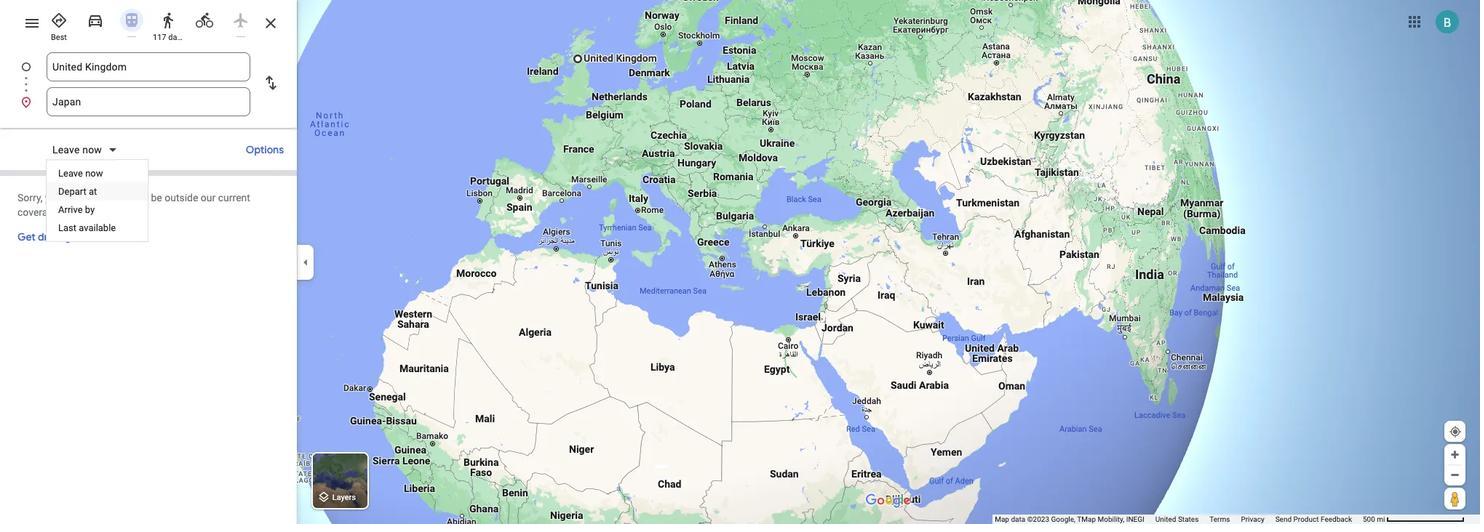 Task type: locate. For each thing, give the bounding box(es) containing it.
reverse starting point and destination image
[[262, 74, 279, 92]]

map
[[995, 516, 1009, 524]]

at
[[89, 186, 97, 197]]

united states button
[[1156, 515, 1199, 525]]

google,
[[1051, 516, 1076, 524]]

none field down starting point united kingdom field
[[52, 87, 245, 116]]

depart
[[58, 186, 86, 197]]

2 none radio from the left
[[189, 6, 220, 32]]

driving
[[38, 231, 71, 244]]

united states
[[1156, 516, 1199, 524]]

none field for first "list item" from the bottom
[[52, 87, 245, 116]]

sorry,
[[17, 192, 43, 204]]

options
[[246, 143, 284, 156]]

send
[[1276, 516, 1292, 524]]

117 days
[[153, 33, 185, 42]]

117 days radio
[[153, 6, 185, 43]]

footer
[[995, 515, 1363, 525]]

list item
[[0, 52, 297, 99], [0, 87, 297, 116]]

0 vertical spatial now
[[82, 144, 102, 156]]

mi
[[1377, 516, 1385, 524]]

leave inside leave now depart at arrive by last available
[[58, 168, 83, 179]]

1 horizontal spatial none radio
[[189, 6, 220, 32]]

layers
[[332, 494, 356, 503]]

google maps element
[[0, 0, 1480, 525]]

coverage
[[17, 207, 59, 218]]

for
[[84, 207, 96, 218]]

none radio the transit
[[116, 6, 147, 37]]

leave
[[52, 144, 80, 156], [58, 168, 83, 179]]

list inside google maps element
[[0, 52, 297, 116]]

None radio
[[116, 6, 147, 37], [226, 6, 256, 37]]

transit image
[[123, 12, 140, 29]]

send product feedback button
[[1276, 515, 1352, 525]]

cycling image
[[196, 12, 213, 29]]

1 none radio from the left
[[80, 6, 111, 32]]

show street view coverage image
[[1445, 488, 1466, 510]]

©2023
[[1027, 516, 1049, 524]]

0 horizontal spatial none radio
[[116, 6, 147, 37]]

product
[[1294, 516, 1319, 524]]

our
[[201, 192, 216, 204]]

none field starting point united kingdom
[[52, 52, 245, 82]]

none radio left the close directions 'icon'
[[226, 6, 256, 37]]

list box
[[47, 160, 148, 242]]

500 mi
[[1363, 516, 1385, 524]]

none radio right "117 days" radio
[[189, 6, 220, 32]]

mobility,
[[1098, 516, 1125, 524]]

none radio left 117 on the top left of the page
[[116, 6, 147, 37]]

500
[[1363, 516, 1375, 524]]

none radio left the transit icon
[[80, 6, 111, 32]]

your
[[45, 192, 65, 204]]

available
[[79, 223, 116, 234]]

privacy
[[1241, 516, 1265, 524]]

2 none radio from the left
[[226, 6, 256, 37]]

states
[[1178, 516, 1199, 524]]

1 horizontal spatial none radio
[[226, 6, 256, 37]]

Starting point United Kingdom field
[[52, 58, 245, 76]]

directions
[[73, 231, 121, 244]]

options button
[[239, 137, 291, 163]]

terms
[[1210, 516, 1230, 524]]

2 none field from the top
[[52, 87, 245, 116]]

None field
[[52, 52, 245, 82], [52, 87, 245, 116]]

google account: brad klo  
(klobrad84@gmail.com) image
[[1436, 10, 1459, 33]]

0 vertical spatial none field
[[52, 52, 245, 82]]

get driving directions
[[17, 231, 121, 244]]

leave inside leave now 'option'
[[52, 144, 80, 156]]

leave now depart at arrive by last available
[[58, 168, 116, 234]]

list item down starting point united kingdom field
[[0, 87, 297, 116]]

list item down 117 on the top left of the page
[[0, 52, 297, 99]]

feedback
[[1321, 516, 1352, 524]]

leave now option
[[52, 143, 105, 157]]

1 list item from the top
[[0, 52, 297, 99]]

1 vertical spatial none field
[[52, 87, 245, 116]]

last
[[58, 223, 76, 234]]

footer containing map data ©2023 google, tmap mobility, inegi
[[995, 515, 1363, 525]]

now inside leave now 'option'
[[82, 144, 102, 156]]

walking image
[[159, 12, 177, 29]]

outside
[[165, 192, 198, 204]]

None radio
[[80, 6, 111, 32], [189, 6, 220, 32]]

1 none field from the top
[[52, 52, 245, 82]]

1 vertical spatial now
[[85, 168, 103, 179]]

now inside leave now depart at arrive by last available
[[85, 168, 103, 179]]

none field down 117 on the top left of the page
[[52, 52, 245, 82]]

close directions image
[[262, 15, 279, 32]]

privacy button
[[1241, 515, 1265, 525]]

show your location image
[[1449, 426, 1462, 439]]

driving image
[[87, 12, 104, 29]]

1 none radio from the left
[[116, 6, 147, 37]]

none field for 1st "list item" from the top of the google maps element
[[52, 52, 245, 82]]

0 vertical spatial leave
[[52, 144, 80, 156]]

by
[[85, 205, 95, 215]]

list box containing leave now
[[47, 160, 148, 242]]

best travel modes image
[[50, 12, 68, 29]]

united
[[1156, 516, 1176, 524]]

0 horizontal spatial none radio
[[80, 6, 111, 32]]

1 vertical spatial leave
[[58, 168, 83, 179]]

list
[[0, 52, 297, 116]]

now
[[82, 144, 102, 156], [85, 168, 103, 179]]

search
[[67, 192, 98, 204]]

sorry, your search appears to be outside our current coverage area for transit.
[[17, 192, 250, 218]]



Task type: vqa. For each thing, say whether or not it's contained in the screenshot.
SAN FRANCISCO 'Region'
no



Task type: describe. For each thing, give the bounding box(es) containing it.
leave now button
[[47, 143, 124, 160]]

500 mi button
[[1363, 516, 1465, 524]]

best
[[51, 33, 67, 42]]

get driving directions button
[[17, 230, 121, 245]]

none radio driving
[[80, 6, 111, 32]]

footer inside google maps element
[[995, 515, 1363, 525]]

zoom in image
[[1450, 450, 1461, 461]]

map data ©2023 google, tmap mobility, inegi
[[995, 516, 1145, 524]]

area
[[61, 207, 81, 218]]

zoom out image
[[1450, 470, 1461, 481]]

send product feedback
[[1276, 516, 1352, 524]]

flights image
[[232, 12, 250, 29]]

days
[[168, 33, 185, 42]]

117
[[153, 33, 166, 42]]

2 list item from the top
[[0, 87, 297, 116]]

to
[[139, 192, 148, 204]]

transit.
[[99, 207, 130, 218]]

current
[[218, 192, 250, 204]]

be
[[151, 192, 162, 204]]

inegi
[[1126, 516, 1145, 524]]

terms button
[[1210, 515, 1230, 525]]

none field destination japan
[[52, 87, 245, 116]]

arrive
[[58, 205, 83, 215]]

Destination Japan field
[[52, 93, 245, 111]]

leave now
[[52, 144, 102, 156]]

none radio cycling
[[189, 6, 220, 32]]

now for leave now depart at arrive by last available
[[85, 168, 103, 179]]

now for leave now
[[82, 144, 102, 156]]

appears
[[100, 192, 137, 204]]

none radio flights
[[226, 6, 256, 37]]

directions main content
[[0, 0, 297, 525]]

collapse side panel image
[[298, 254, 314, 270]]

tmap
[[1077, 516, 1096, 524]]

Best radio
[[44, 6, 74, 43]]

leave for leave now
[[52, 144, 80, 156]]

get
[[17, 231, 35, 244]]

data
[[1011, 516, 1026, 524]]

leave for leave now depart at arrive by last available
[[58, 168, 83, 179]]



